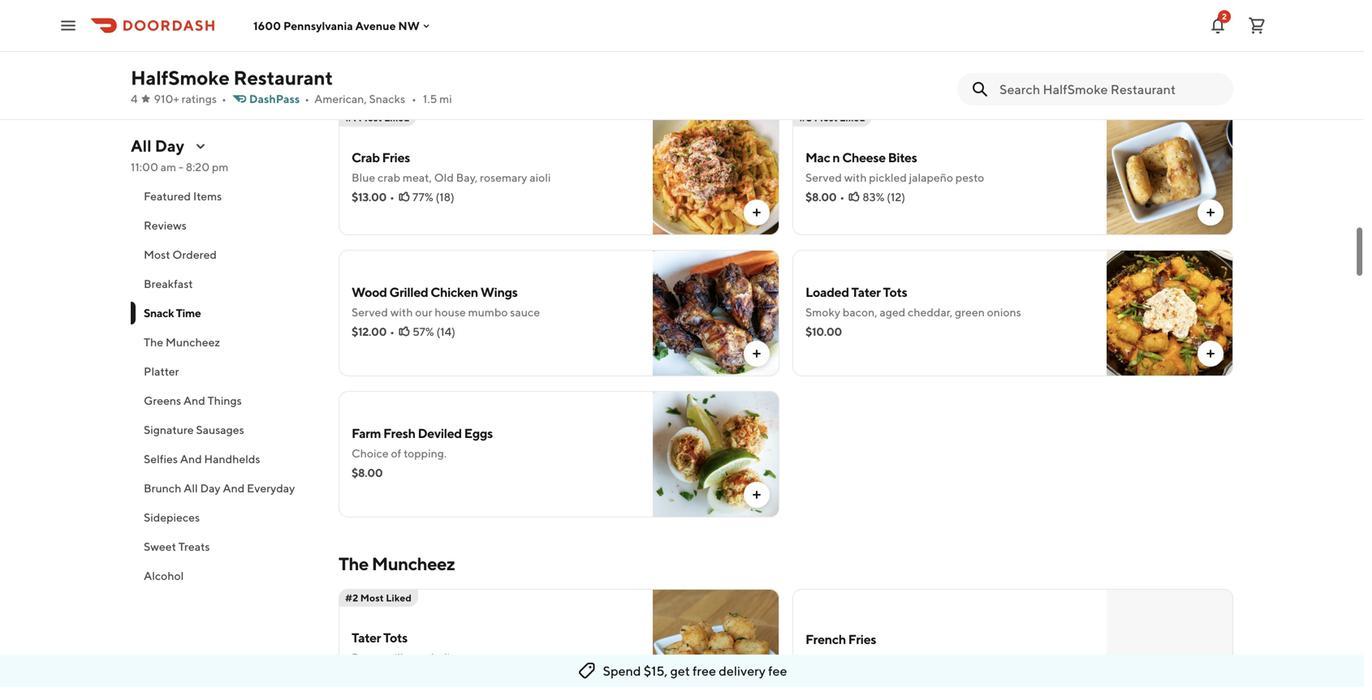 Task type: locate. For each thing, give the bounding box(es) containing it.
most
[[359, 112, 382, 123], [814, 112, 838, 123], [144, 248, 170, 261], [360, 593, 384, 604]]

1 horizontal spatial fries
[[848, 632, 876, 648]]

$8.00 down choice
[[352, 466, 383, 480]]

most for tater tots
[[360, 593, 384, 604]]

meat,
[[403, 171, 432, 184]]

french fries image
[[1107, 589, 1233, 688]]

our
[[415, 306, 432, 319]]

1 vertical spatial snack time
[[144, 307, 201, 320]]

notification bell image
[[1208, 16, 1228, 35]]

liked right #2
[[386, 593, 412, 604]]

spend
[[603, 664, 641, 679]]

add item to cart image for choice of topping.
[[750, 489, 763, 502]]

• down halfsmoke restaurant on the top left of page
[[222, 92, 226, 106]]

0 vertical spatial the
[[144, 336, 163, 349]]

and down signature sausages
[[180, 453, 202, 466]]

most right #2
[[360, 593, 384, 604]]

all inside button
[[184, 482, 198, 495]]

liked for fries
[[384, 112, 410, 123]]

signature
[[144, 423, 194, 437]]

0 horizontal spatial tots
[[383, 630, 407, 646]]

0 horizontal spatial with
[[390, 306, 413, 319]]

0 horizontal spatial served
[[352, 306, 388, 319]]

smoky
[[805, 306, 840, 319]]

• right $12.00
[[390, 325, 395, 339]]

tots inside loaded tater tots smoky bacon, aged cheddar, green onions $10.00
[[883, 285, 907, 300]]

snack up #1
[[339, 73, 386, 94]]

0 horizontal spatial muncheez
[[166, 336, 220, 349]]

• for $8.00 •
[[840, 190, 845, 204]]

fries for crab
[[382, 150, 410, 165]]

add item to cart image for served with our house mumbo sauce
[[750, 348, 763, 360]]

tater tots buttermilk ranch dip.
[[352, 630, 459, 665]]

pm
[[212, 160, 228, 174]]

0 vertical spatial snack time
[[339, 73, 428, 94]]

1 vertical spatial the muncheez
[[339, 554, 455, 575]]

most inside button
[[144, 248, 170, 261]]

ranch
[[409, 652, 438, 665]]

old
[[434, 171, 454, 184]]

served
[[805, 171, 842, 184], [352, 306, 388, 319]]

1 vertical spatial $8.00
[[352, 466, 383, 480]]

1 horizontal spatial served
[[805, 171, 842, 184]]

1 horizontal spatial muncheez
[[372, 554, 455, 575]]

day
[[155, 136, 184, 155], [200, 482, 220, 495]]

0 horizontal spatial tater
[[352, 630, 381, 646]]

0 vertical spatial served
[[805, 171, 842, 184]]

1 vertical spatial tater
[[352, 630, 381, 646]]

and for greens
[[183, 394, 205, 408]]

time left mi
[[389, 73, 428, 94]]

#2
[[345, 593, 358, 604]]

liked up cheese
[[840, 112, 865, 123]]

featured items
[[144, 190, 222, 203]]

all day
[[131, 136, 184, 155]]

choice
[[352, 447, 389, 460]]

the muncheez up #2 most liked
[[339, 554, 455, 575]]

treats
[[178, 540, 210, 554]]

fries
[[382, 150, 410, 165], [848, 632, 876, 648]]

snack time down breakfast on the left
[[144, 307, 201, 320]]

snack
[[339, 73, 386, 94], [144, 307, 174, 320]]

1 vertical spatial time
[[176, 307, 201, 320]]

snack time up #1 most liked
[[339, 73, 428, 94]]

the muncheez inside button
[[144, 336, 220, 349]]

$8.00 down mac
[[805, 190, 837, 204]]

$13.00 •
[[352, 190, 395, 204]]

the up platter
[[144, 336, 163, 349]]

0 horizontal spatial $8.00
[[352, 466, 383, 480]]

crab fries blue crab meat, old bay, rosemary aioli
[[352, 150, 551, 184]]

signature sausages
[[144, 423, 244, 437]]

1.5
[[423, 92, 437, 106]]

1 horizontal spatial tater
[[851, 285, 881, 300]]

with down grilled
[[390, 306, 413, 319]]

served inside mac n cheese bites served with pickled jalapeño pesto
[[805, 171, 842, 184]]

all up 11:00
[[131, 136, 152, 155]]

1 vertical spatial day
[[200, 482, 220, 495]]

1 horizontal spatial all
[[184, 482, 198, 495]]

served up $8.00 •
[[805, 171, 842, 184]]

day down selfies and handhelds
[[200, 482, 220, 495]]

57%
[[412, 325, 434, 339]]

bacon,
[[843, 306, 877, 319]]

1 horizontal spatial time
[[389, 73, 428, 94]]

• for $12.00 •
[[390, 325, 395, 339]]

1 horizontal spatial tots
[[883, 285, 907, 300]]

sausages
[[196, 423, 244, 437]]

tater inside loaded tater tots smoky bacon, aged cheddar, green onions $10.00
[[851, 285, 881, 300]]

1 horizontal spatial day
[[200, 482, 220, 495]]

add item to cart image
[[750, 206, 763, 219], [1204, 206, 1217, 219], [750, 348, 763, 360], [750, 489, 763, 502]]

all right brunch
[[184, 482, 198, 495]]

tots up buttermilk
[[383, 630, 407, 646]]

and inside 'greens and things' button
[[183, 394, 205, 408]]

brunch all day and everyday button
[[131, 474, 319, 503]]

mac n cheese bites image
[[1107, 109, 1233, 235]]

1 vertical spatial the
[[339, 554, 368, 575]]

$8.00
[[805, 190, 837, 204], [352, 466, 383, 480]]

served inside wood grilled chicken wings served with our house mumbo sauce
[[352, 306, 388, 319]]

muncheez up platter
[[166, 336, 220, 349]]

tots inside tater tots buttermilk ranch dip.
[[383, 630, 407, 646]]

snacks
[[369, 92, 405, 106]]

1 horizontal spatial snack time
[[339, 73, 428, 94]]

snack down breakfast on the left
[[144, 307, 174, 320]]

0 vertical spatial day
[[155, 136, 184, 155]]

with inside wood grilled chicken wings served with our house mumbo sauce
[[390, 306, 413, 319]]

1 vertical spatial served
[[352, 306, 388, 319]]

fries inside the crab fries blue crab meat, old bay, rosemary aioli
[[382, 150, 410, 165]]

the up #2
[[339, 554, 368, 575]]

with for grilled
[[390, 306, 413, 319]]

$15,
[[644, 664, 668, 679]]

sweet treats
[[144, 540, 210, 554]]

1 vertical spatial fries
[[848, 632, 876, 648]]

most down reviews
[[144, 248, 170, 261]]

1 vertical spatial snack
[[144, 307, 174, 320]]

•
[[222, 92, 226, 106], [305, 92, 309, 106], [412, 92, 416, 106], [390, 190, 395, 204], [840, 190, 845, 204], [390, 325, 395, 339]]

sidepieces button
[[131, 503, 319, 533]]

0 vertical spatial $8.00
[[805, 190, 837, 204]]

$12.00 •
[[352, 325, 395, 339]]

and for selfies
[[180, 453, 202, 466]]

the muncheez up platter
[[144, 336, 220, 349]]

fries up crab
[[382, 150, 410, 165]]

tots up aged
[[883, 285, 907, 300]]

wings
[[480, 285, 518, 300]]

#3
[[799, 112, 812, 123]]

the muncheez button
[[131, 328, 319, 357]]

brunch
[[144, 482, 181, 495]]

tater
[[851, 285, 881, 300], [352, 630, 381, 646]]

0 vertical spatial muncheez
[[166, 336, 220, 349]]

tots
[[883, 285, 907, 300], [383, 630, 407, 646]]

alcohol
[[144, 570, 184, 583]]

liked for n
[[840, 112, 865, 123]]

0 vertical spatial tots
[[883, 285, 907, 300]]

selfies
[[144, 453, 178, 466]]

• down restaurant
[[305, 92, 309, 106]]

am
[[161, 160, 176, 174]]

0 horizontal spatial the muncheez
[[144, 336, 220, 349]]

tater up buttermilk
[[352, 630, 381, 646]]

served up $12.00
[[352, 306, 388, 319]]

1 horizontal spatial $8.00
[[805, 190, 837, 204]]

jalapeño
[[909, 171, 953, 184]]

muncheez up #2 most liked
[[372, 554, 455, 575]]

tater up bacon,
[[851, 285, 881, 300]]

1 vertical spatial with
[[390, 306, 413, 319]]

the
[[144, 336, 163, 349], [339, 554, 368, 575]]

1 vertical spatial tots
[[383, 630, 407, 646]]

0 horizontal spatial all
[[131, 136, 152, 155]]

0 vertical spatial tater
[[851, 285, 881, 300]]

0 horizontal spatial the
[[144, 336, 163, 349]]

liked
[[384, 112, 410, 123], [840, 112, 865, 123], [386, 593, 412, 604]]

1 horizontal spatial with
[[844, 171, 867, 184]]

0 vertical spatial with
[[844, 171, 867, 184]]

fries right french
[[848, 632, 876, 648]]

$13.00
[[352, 190, 387, 204]]

served for mac
[[805, 171, 842, 184]]

$8.00 inside farm fresh deviled eggs choice of topping. $8.00
[[352, 466, 383, 480]]

american,
[[314, 92, 367, 106]]

featured items button
[[131, 182, 319, 211]]

1 vertical spatial and
[[180, 453, 202, 466]]

0 vertical spatial all
[[131, 136, 152, 155]]

• left 1.5 on the top of the page
[[412, 92, 416, 106]]

all
[[131, 136, 152, 155], [184, 482, 198, 495]]

1600
[[253, 19, 281, 32]]

8:20
[[186, 160, 210, 174]]

1 horizontal spatial snack
[[339, 73, 386, 94]]

day up am
[[155, 136, 184, 155]]

liked down the 'snacks'
[[384, 112, 410, 123]]

muncheez inside button
[[166, 336, 220, 349]]

910+
[[154, 92, 179, 106]]

alcohol button
[[131, 562, 319, 591]]

time down breakfast on the left
[[176, 307, 201, 320]]

0 vertical spatial the muncheez
[[144, 336, 220, 349]]

of
[[391, 447, 401, 460]]

most right #3
[[814, 112, 838, 123]]

• left 83%
[[840, 190, 845, 204]]

most for crab fries
[[359, 112, 382, 123]]

reviews
[[144, 219, 187, 232]]

Item Search search field
[[999, 80, 1220, 98]]

(12)
[[887, 190, 905, 204]]

most right #1
[[359, 112, 382, 123]]

fries for french
[[848, 632, 876, 648]]

0 horizontal spatial snack time
[[144, 307, 201, 320]]

$8.00 •
[[805, 190, 845, 204]]

0 vertical spatial fries
[[382, 150, 410, 165]]

items
[[193, 190, 222, 203]]

eggs
[[464, 426, 493, 441]]

• down crab
[[390, 190, 395, 204]]

2 vertical spatial and
[[223, 482, 245, 495]]

with down cheese
[[844, 171, 867, 184]]

and inside selfies and handhelds button
[[180, 453, 202, 466]]

greens and things button
[[131, 386, 319, 416]]

french fries
[[805, 632, 876, 648]]

and up signature sausages
[[183, 394, 205, 408]]

-
[[179, 160, 183, 174]]

restaurant
[[233, 66, 333, 89]]

and down handhelds at left
[[223, 482, 245, 495]]

$12.00
[[352, 325, 387, 339]]

reviews button
[[131, 211, 319, 240]]

0 vertical spatial snack
[[339, 73, 386, 94]]

delivery
[[719, 664, 766, 679]]

0 vertical spatial and
[[183, 394, 205, 408]]

1 vertical spatial all
[[184, 482, 198, 495]]

with inside mac n cheese bites served with pickled jalapeño pesto
[[844, 171, 867, 184]]

dashpass
[[249, 92, 300, 106]]

0 horizontal spatial fries
[[382, 150, 410, 165]]



Task type: describe. For each thing, give the bounding box(es) containing it.
1 vertical spatial muncheez
[[372, 554, 455, 575]]

selfies and handhelds
[[144, 453, 260, 466]]

(14)
[[436, 325, 455, 339]]

0 vertical spatial time
[[389, 73, 428, 94]]

ordered
[[172, 248, 217, 261]]

0 horizontal spatial time
[[176, 307, 201, 320]]

loaded
[[805, 285, 849, 300]]

chicken
[[430, 285, 478, 300]]

1 horizontal spatial the muncheez
[[339, 554, 455, 575]]

featured
[[144, 190, 191, 203]]

sidepieces
[[144, 511, 200, 525]]

deviled
[[418, 426, 462, 441]]

1600 pennsylvania avenue nw button
[[253, 19, 433, 32]]

handhelds
[[204, 453, 260, 466]]

pesto
[[955, 171, 984, 184]]

most ordered button
[[131, 240, 319, 270]]

77% (18)
[[412, 190, 455, 204]]

open menu image
[[58, 16, 78, 35]]

sweet treats button
[[131, 533, 319, 562]]

menus image
[[194, 140, 207, 153]]

aioli
[[530, 171, 551, 184]]

fee
[[768, 664, 787, 679]]

mumbo
[[468, 306, 508, 319]]

cheddar,
[[908, 306, 953, 319]]

crab fries image
[[653, 109, 779, 235]]

4
[[131, 92, 138, 106]]

green
[[955, 306, 985, 319]]

mi
[[439, 92, 452, 106]]

halfsmoke
[[131, 66, 230, 89]]

crab
[[352, 150, 380, 165]]

83%
[[862, 190, 885, 204]]

83% (12)
[[862, 190, 905, 204]]

• for $13.00 •
[[390, 190, 395, 204]]

breakfast
[[144, 277, 193, 291]]

spend $15, get free delivery fee
[[603, 664, 787, 679]]

served for wood
[[352, 306, 388, 319]]

dashpass •
[[249, 92, 309, 106]]

nw
[[398, 19, 420, 32]]

1600 pennsylvania avenue nw
[[253, 19, 420, 32]]

signature sausages button
[[131, 416, 319, 445]]

rosemary
[[480, 171, 527, 184]]

• for dashpass •
[[305, 92, 309, 106]]

mac n cheese bites served with pickled jalapeño pesto
[[805, 150, 984, 184]]

tater inside tater tots buttermilk ranch dip.
[[352, 630, 381, 646]]

pennsylvania
[[283, 19, 353, 32]]

tater tots image
[[653, 589, 779, 688]]

french
[[805, 632, 846, 648]]

loaded tater tots image
[[1107, 250, 1233, 377]]

platter button
[[131, 357, 319, 386]]

farm
[[352, 426, 381, 441]]

0 items, open order cart image
[[1247, 16, 1267, 35]]

57% (14)
[[412, 325, 455, 339]]

brunch all day and everyday
[[144, 482, 295, 495]]

add item to cart image
[[1204, 348, 1217, 360]]

wood grilled chicken wings image
[[653, 250, 779, 377]]

#1 most liked
[[345, 112, 410, 123]]

day inside button
[[200, 482, 220, 495]]

11:00
[[131, 160, 158, 174]]

topping.
[[404, 447, 447, 460]]

wood grilled chicken wings served with our house mumbo sauce
[[352, 285, 540, 319]]

most ordered
[[144, 248, 217, 261]]

avenue
[[355, 19, 396, 32]]

farm fresh deviled eggs image
[[653, 391, 779, 518]]

with for n
[[844, 171, 867, 184]]

halfsmoke restaurant
[[131, 66, 333, 89]]

onions
[[987, 306, 1021, 319]]

the inside the muncheez button
[[144, 336, 163, 349]]

add item to cart image for mac n cheese bites
[[1204, 206, 1217, 219]]

crab
[[378, 171, 400, 184]]

11:00 am - 8:20 pm
[[131, 160, 228, 174]]

and inside brunch all day and everyday button
[[223, 482, 245, 495]]

fresh
[[383, 426, 415, 441]]

greens
[[144, 394, 181, 408]]

1 horizontal spatial the
[[339, 554, 368, 575]]

#2 most liked
[[345, 593, 412, 604]]

free
[[693, 664, 716, 679]]

pickled
[[869, 171, 907, 184]]

most for mac n cheese bites
[[814, 112, 838, 123]]

2
[[1222, 12, 1227, 21]]

bay,
[[456, 171, 478, 184]]

everyday
[[247, 482, 295, 495]]

0 horizontal spatial snack
[[144, 307, 174, 320]]

platter
[[144, 365, 179, 378]]

910+ ratings •
[[154, 92, 226, 106]]

ratings
[[182, 92, 217, 106]]

add item to cart image for crab fries
[[750, 206, 763, 219]]

buttermilk
[[352, 652, 406, 665]]

sweet
[[144, 540, 176, 554]]

grilled
[[389, 285, 428, 300]]

farm fresh deviled eggs choice of topping. $8.00
[[352, 426, 493, 480]]

0 horizontal spatial day
[[155, 136, 184, 155]]

aged
[[880, 306, 905, 319]]

get
[[670, 664, 690, 679]]

77%
[[412, 190, 433, 204]]

loaded tater tots smoky bacon, aged cheddar, green onions $10.00
[[805, 285, 1021, 339]]

$10.00
[[805, 325, 842, 339]]

greens and things
[[144, 394, 242, 408]]



Task type: vqa. For each thing, say whether or not it's contained in the screenshot.
the DashPass
yes



